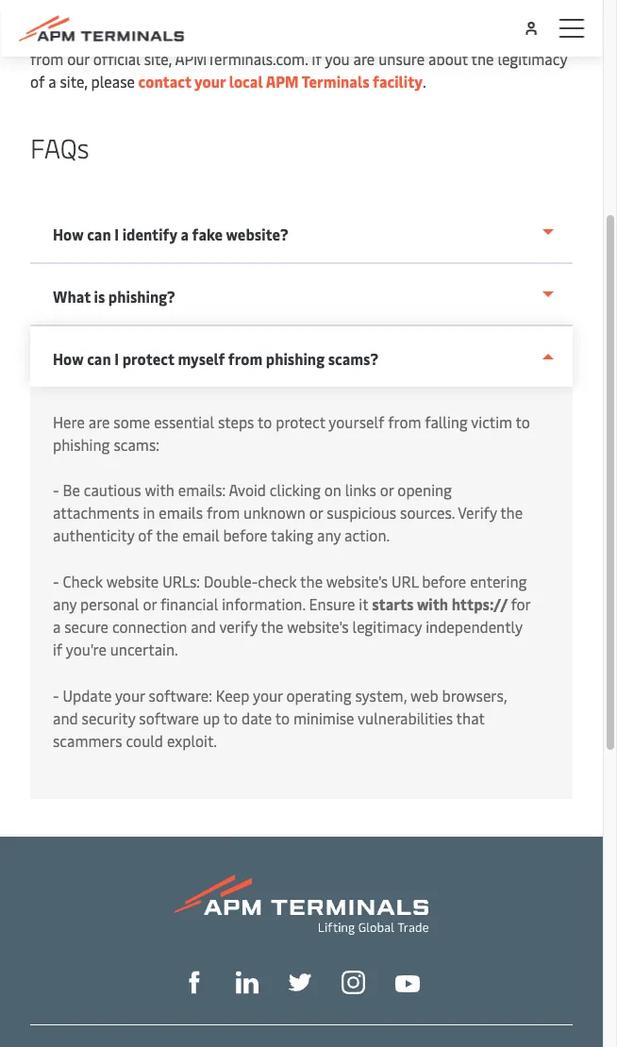 Task type: vqa. For each thing, say whether or not it's contained in the screenshot.
employees
no



Task type: locate. For each thing, give the bounding box(es) containing it.
how up what
[[53, 224, 84, 244]]

website's up it
[[326, 571, 388, 591]]

from down emails:
[[207, 502, 240, 522]]

0 vertical spatial a
[[181, 224, 189, 244]]

before down unknown
[[223, 525, 268, 545]]

unknown
[[244, 502, 306, 522]]

i for identify
[[114, 224, 119, 244]]

the inside - check website urls: double-check the website's url before entering any personal or financial information. ensure it
[[300, 571, 323, 591]]

0 vertical spatial i
[[114, 224, 119, 244]]

how for how can i protect myself from phishing scams?
[[53, 349, 84, 369]]

0 vertical spatial from
[[228, 349, 263, 369]]

2 vertical spatial -
[[53, 685, 59, 706]]

0 horizontal spatial and
[[53, 708, 78, 728]]

1 vertical spatial with
[[417, 594, 448, 614]]

0 horizontal spatial before
[[223, 525, 268, 545]]

website's down ensure
[[287, 616, 349, 637]]

check
[[258, 571, 297, 591]]

protect left yourself
[[276, 412, 325, 432]]

from inside here are some essential steps to protect yourself from falling victim to phishing scams:
[[388, 412, 421, 432]]

the inside for a secure connection and verify the website's legitimacy independently if you're uncertain.
[[261, 616, 284, 637]]

1 vertical spatial from
[[388, 412, 421, 432]]

terminals
[[302, 71, 370, 91]]

ensure
[[309, 594, 355, 614]]

0 vertical spatial or
[[380, 479, 394, 500]]

your
[[194, 71, 226, 91], [115, 685, 145, 706], [253, 685, 283, 706]]

i
[[114, 224, 119, 244], [114, 349, 119, 369]]

- inside - check website urls: double-check the website's url before entering any personal or financial information. ensure it
[[53, 571, 59, 591]]

can left identify
[[87, 224, 111, 244]]

protect inside how can i protect myself from phishing scams? dropdown button
[[122, 349, 174, 369]]

from right myself
[[228, 349, 263, 369]]

contact
[[138, 71, 191, 91]]

1 horizontal spatial a
[[181, 224, 189, 244]]

the
[[500, 502, 523, 522], [156, 525, 179, 545], [300, 571, 323, 591], [261, 616, 284, 637]]

- left be
[[53, 479, 59, 500]]

0 vertical spatial any
[[317, 525, 341, 545]]

1 vertical spatial a
[[53, 616, 61, 637]]

email
[[182, 525, 219, 545]]

- update your software: keep your operating system, web browsers, and security software up to date to minimise vulnerabilities that scammers could exploit.
[[53, 685, 507, 751]]

linkedin__x28_alt_x29__3_ link
[[236, 970, 259, 994]]

any inside - check website urls: double-check the website's url before entering any personal or financial information. ensure it
[[53, 594, 77, 614]]

1 horizontal spatial and
[[191, 616, 216, 637]]

a
[[181, 224, 189, 244], [53, 616, 61, 637]]

- be cautious with emails: avoid clicking on links or opening attachments in emails from unknown or suspicious sources. verify the authenticity of the email before taking any action.
[[53, 479, 523, 545]]

yourself
[[329, 412, 384, 432]]

your up date
[[253, 685, 283, 706]]

i down what is phishing?
[[114, 349, 119, 369]]

for
[[511, 594, 531, 614]]

0 vertical spatial how
[[53, 224, 84, 244]]

what is phishing?
[[53, 286, 175, 307]]

cautious
[[84, 479, 141, 500]]

0 horizontal spatial protect
[[122, 349, 174, 369]]

0 vertical spatial and
[[191, 616, 216, 637]]

instagram link
[[342, 969, 365, 995]]

1 horizontal spatial or
[[309, 502, 323, 522]]

.
[[423, 71, 426, 91]]

protect
[[122, 349, 174, 369], [276, 412, 325, 432]]

clicking
[[270, 479, 321, 500]]

with down url
[[417, 594, 448, 614]]

with up in
[[145, 479, 174, 500]]

attachments
[[53, 502, 139, 522]]

0 horizontal spatial a
[[53, 616, 61, 637]]

0 vertical spatial can
[[87, 224, 111, 244]]

can inside how can i protect myself from phishing scams? dropdown button
[[87, 349, 111, 369]]

starts with https://
[[372, 594, 511, 614]]

protect inside here are some essential steps to protect yourself from falling victim to phishing scams:
[[276, 412, 325, 432]]

before
[[223, 525, 268, 545], [422, 571, 467, 591]]

youtube image
[[395, 976, 420, 993]]

website's inside - check website urls: double-check the website's url before entering any personal or financial information. ensure it
[[326, 571, 388, 591]]

some
[[114, 412, 150, 432]]

information.
[[222, 594, 305, 614]]

twitter image
[[289, 972, 311, 994]]

1 horizontal spatial any
[[317, 525, 341, 545]]

url
[[392, 571, 418, 591]]

2 vertical spatial from
[[207, 502, 240, 522]]

0 vertical spatial before
[[223, 525, 268, 545]]

what
[[53, 286, 91, 307]]

2 i from the top
[[114, 349, 119, 369]]

1 horizontal spatial protect
[[276, 412, 325, 432]]

and inside - update your software: keep your operating system, web browsers, and security software up to date to minimise vulnerabilities that scammers could exploit.
[[53, 708, 78, 728]]

starts
[[372, 594, 414, 614]]

1 horizontal spatial with
[[417, 594, 448, 614]]

2 can from the top
[[87, 349, 111, 369]]

secure
[[64, 616, 109, 637]]

a left fake
[[181, 224, 189, 244]]

software
[[139, 708, 199, 728]]

2 - from the top
[[53, 571, 59, 591]]

0 vertical spatial website's
[[326, 571, 388, 591]]

emails:
[[178, 479, 226, 500]]

i left identify
[[114, 224, 119, 244]]

can down is
[[87, 349, 111, 369]]

with inside - be cautious with emails: avoid clicking on links or opening attachments in emails from unknown or suspicious sources. verify the authenticity of the email before taking any action.
[[145, 479, 174, 500]]

1 vertical spatial -
[[53, 571, 59, 591]]

1 vertical spatial can
[[87, 349, 111, 369]]

1 how from the top
[[53, 224, 84, 244]]

1 i from the top
[[114, 224, 119, 244]]

the down information.
[[261, 616, 284, 637]]

could
[[126, 731, 163, 751]]

0 vertical spatial with
[[145, 479, 174, 500]]

apm
[[266, 71, 299, 91]]

avoid
[[229, 479, 266, 500]]

a up if
[[53, 616, 61, 637]]

1 vertical spatial any
[[53, 594, 77, 614]]

1 vertical spatial i
[[114, 349, 119, 369]]

phishing inside here are some essential steps to protect yourself from falling victim to phishing scams:
[[53, 434, 110, 454]]

with
[[145, 479, 174, 500], [417, 594, 448, 614]]

fill 44 link
[[289, 970, 311, 994]]

or up connection
[[143, 594, 157, 614]]

0 vertical spatial protect
[[122, 349, 174, 369]]

sources.
[[400, 502, 455, 522]]

from inside how can i protect myself from phishing scams? dropdown button
[[228, 349, 263, 369]]

0 horizontal spatial any
[[53, 594, 77, 614]]

software:
[[149, 685, 212, 706]]

1 vertical spatial or
[[309, 502, 323, 522]]

fake
[[192, 224, 223, 244]]

1 vertical spatial and
[[53, 708, 78, 728]]

1 horizontal spatial your
[[194, 71, 226, 91]]

be
[[63, 479, 80, 500]]

authenticity
[[53, 525, 134, 545]]

2 horizontal spatial your
[[253, 685, 283, 706]]

your left local
[[194, 71, 226, 91]]

- inside - be cautious with emails: avoid clicking on links or opening attachments in emails from unknown or suspicious sources. verify the authenticity of the email before taking any action.
[[53, 479, 59, 500]]

scams?
[[328, 349, 379, 369]]

how
[[53, 224, 84, 244], [53, 349, 84, 369]]

the up ensure
[[300, 571, 323, 591]]

0 vertical spatial -
[[53, 479, 59, 500]]

check
[[63, 571, 103, 591]]

connection
[[112, 616, 187, 637]]

here are some essential steps to protect yourself from falling victim to phishing scams:
[[53, 412, 530, 454]]

1 vertical spatial phishing
[[53, 434, 110, 454]]

before up the starts with https://
[[422, 571, 467, 591]]

0 horizontal spatial phishing
[[53, 434, 110, 454]]

can inside how can i identify a fake website? dropdown button
[[87, 224, 111, 244]]

operating
[[287, 685, 352, 706]]

1 - from the top
[[53, 479, 59, 500]]

1 horizontal spatial phishing
[[266, 349, 325, 369]]

date
[[242, 708, 272, 728]]

falling
[[425, 412, 468, 432]]

your up security
[[115, 685, 145, 706]]

facebook image
[[183, 972, 206, 994]]

emails
[[159, 502, 203, 522]]

any
[[317, 525, 341, 545], [53, 594, 77, 614]]

and down financial
[[191, 616, 216, 637]]

are
[[88, 412, 110, 432]]

phishing left scams?
[[266, 349, 325, 369]]

1 vertical spatial website's
[[287, 616, 349, 637]]

i for protect
[[114, 349, 119, 369]]

how down what
[[53, 349, 84, 369]]

can for identify
[[87, 224, 111, 244]]

2 vertical spatial or
[[143, 594, 157, 614]]

1 vertical spatial protect
[[276, 412, 325, 432]]

0 horizontal spatial or
[[143, 594, 157, 614]]

-
[[53, 479, 59, 500], [53, 571, 59, 591], [53, 685, 59, 706]]

the right verify
[[500, 502, 523, 522]]

to
[[258, 412, 272, 432], [516, 412, 530, 432], [224, 708, 238, 728], [275, 708, 290, 728]]

if
[[53, 639, 62, 659]]

any down check
[[53, 594, 77, 614]]

from
[[228, 349, 263, 369], [388, 412, 421, 432], [207, 502, 240, 522]]

any right 'taking'
[[317, 525, 341, 545]]

and
[[191, 616, 216, 637], [53, 708, 78, 728]]

website's for url
[[326, 571, 388, 591]]

and down update
[[53, 708, 78, 728]]

website's inside for a secure connection and verify the website's legitimacy independently if you're uncertain.
[[287, 616, 349, 637]]

or down clicking
[[309, 502, 323, 522]]

the right of
[[156, 525, 179, 545]]

2 horizontal spatial or
[[380, 479, 394, 500]]

1 vertical spatial before
[[422, 571, 467, 591]]

from left 'falling'
[[388, 412, 421, 432]]

minimise
[[293, 708, 354, 728]]

how can i protect myself from phishing scams?
[[53, 349, 379, 369]]

or right links at the top of page
[[380, 479, 394, 500]]

0 horizontal spatial with
[[145, 479, 174, 500]]

1 horizontal spatial before
[[422, 571, 467, 591]]

1 can from the top
[[87, 224, 111, 244]]

a inside for a secure connection and verify the website's legitimacy independently if you're uncertain.
[[53, 616, 61, 637]]

- inside - update your software: keep your operating system, web browsers, and security software up to date to minimise vulnerabilities that scammers could exploit.
[[53, 685, 59, 706]]

- left check
[[53, 571, 59, 591]]

2 how from the top
[[53, 349, 84, 369]]

- left update
[[53, 685, 59, 706]]

3 - from the top
[[53, 685, 59, 706]]

protect left myself
[[122, 349, 174, 369]]

phishing down 'here'
[[53, 434, 110, 454]]

how can i protect myself from phishing scams? element
[[30, 387, 573, 799]]

for a secure connection and verify the website's legitimacy independently if you're uncertain.
[[53, 594, 531, 659]]

- for - check website urls: double-check the website's url before entering any personal or financial information. ensure it
[[53, 571, 59, 591]]

0 vertical spatial phishing
[[266, 349, 325, 369]]

1 vertical spatial how
[[53, 349, 84, 369]]



Task type: describe. For each thing, give the bounding box(es) containing it.
web
[[410, 685, 438, 706]]

update
[[63, 685, 112, 706]]

shape link
[[183, 970, 206, 994]]

- check website urls: double-check the website's url before entering any personal or financial information. ensure it
[[53, 571, 527, 614]]

website?
[[226, 224, 289, 244]]

is
[[94, 286, 105, 307]]

facility
[[373, 71, 423, 91]]

website
[[106, 571, 159, 591]]

to right 'victim'
[[516, 412, 530, 432]]

myself
[[178, 349, 225, 369]]

steps
[[218, 412, 254, 432]]

to right date
[[275, 708, 290, 728]]

entering
[[470, 571, 527, 591]]

what is phishing? button
[[30, 264, 573, 327]]

website's for legitimacy
[[287, 616, 349, 637]]

from inside - be cautious with emails: avoid clicking on links or opening attachments in emails from unknown or suspicious sources. verify the authenticity of the email before taking any action.
[[207, 502, 240, 522]]

security
[[82, 708, 135, 728]]

- for - be cautious with emails: avoid clicking on links or opening attachments in emails from unknown or suspicious sources. verify the authenticity of the email before taking any action.
[[53, 479, 59, 500]]

contact your local apm terminals facility link
[[135, 71, 423, 91]]

that
[[456, 708, 485, 728]]

up
[[203, 708, 220, 728]]

browsers,
[[442, 685, 507, 706]]

action.
[[345, 525, 390, 545]]

instagram image
[[342, 971, 365, 995]]

independently
[[426, 616, 523, 637]]

phishing?
[[108, 286, 175, 307]]

https://
[[452, 594, 508, 614]]

can for protect
[[87, 349, 111, 369]]

a inside dropdown button
[[181, 224, 189, 244]]

verify
[[219, 616, 258, 637]]

taking
[[271, 525, 313, 545]]

how for how can i identify a fake website?
[[53, 224, 84, 244]]

to right up
[[224, 708, 238, 728]]

0 horizontal spatial your
[[115, 685, 145, 706]]

exploit.
[[167, 731, 217, 751]]

any inside - be cautious with emails: avoid clicking on links or opening attachments in emails from unknown or suspicious sources. verify the authenticity of the email before taking any action.
[[317, 525, 341, 545]]

how can i identify a fake website? button
[[30, 202, 573, 264]]

you're
[[66, 639, 106, 659]]

apmt footer logo image
[[175, 875, 428, 935]]

vulnerabilities
[[358, 708, 453, 728]]

scams:
[[114, 434, 159, 454]]

on
[[324, 479, 341, 500]]

essential
[[154, 412, 214, 432]]

verify
[[458, 502, 497, 522]]

opening
[[398, 479, 452, 500]]

you tube link
[[395, 971, 420, 993]]

scammers
[[53, 731, 122, 751]]

how can i protect myself from phishing scams? button
[[30, 327, 573, 387]]

financial
[[160, 594, 218, 614]]

system,
[[355, 685, 407, 706]]

to right steps
[[258, 412, 272, 432]]

links
[[345, 479, 377, 500]]

and inside for a secure connection and verify the website's legitimacy independently if you're uncertain.
[[191, 616, 216, 637]]

or inside - check website urls: double-check the website's url before entering any personal or financial information. ensure it
[[143, 594, 157, 614]]

urls:
[[163, 571, 200, 591]]

- for - update your software: keep your operating system, web browsers, and security software up to date to minimise vulnerabilities that scammers could exploit.
[[53, 685, 59, 706]]

contact your local apm terminals facility .
[[135, 71, 426, 91]]

double-
[[204, 571, 258, 591]]

faqs
[[30, 129, 89, 165]]

identify
[[122, 224, 177, 244]]

local
[[229, 71, 263, 91]]

before inside - check website urls: double-check the website's url before entering any personal or financial information. ensure it
[[422, 571, 467, 591]]

of
[[138, 525, 153, 545]]

linkedin image
[[236, 972, 259, 994]]

keep
[[216, 685, 250, 706]]

in
[[143, 502, 155, 522]]

personal
[[80, 594, 139, 614]]

phishing inside dropdown button
[[266, 349, 325, 369]]

suspicious
[[327, 502, 397, 522]]

here
[[53, 412, 85, 432]]

victim
[[471, 412, 513, 432]]

how can i identify a fake website?
[[53, 224, 289, 244]]

legitimacy
[[353, 616, 422, 637]]

uncertain.
[[110, 639, 178, 659]]

it
[[359, 594, 368, 614]]

before inside - be cautious with emails: avoid clicking on links or opening attachments in emails from unknown or suspicious sources. verify the authenticity of the email before taking any action.
[[223, 525, 268, 545]]



